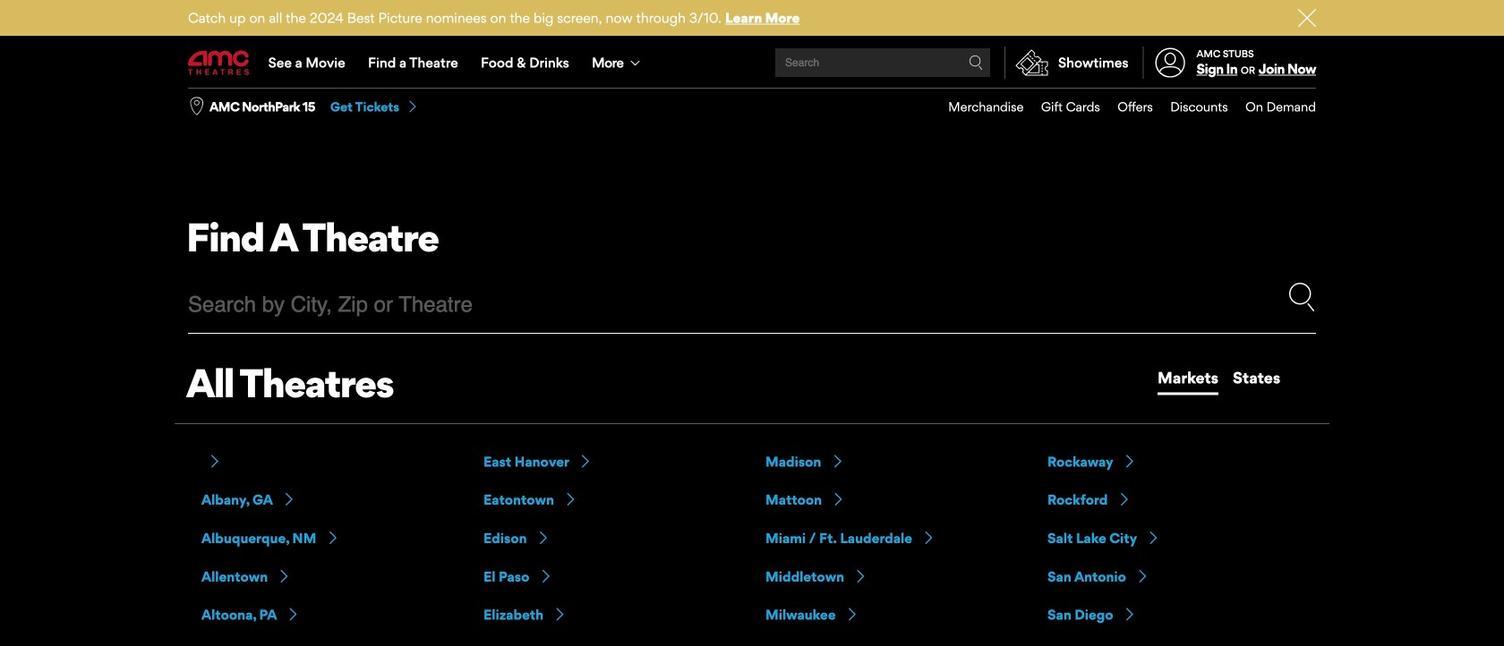 Task type: vqa. For each thing, say whether or not it's contained in the screenshot.
first menu item from the right
yes



Task type: describe. For each thing, give the bounding box(es) containing it.
submit search icon image
[[969, 56, 984, 70]]

cookie consent banner dialog
[[0, 598, 1505, 647]]

showtimes image
[[1006, 47, 1059, 79]]

search the AMC website text field
[[783, 56, 969, 69]]

theatre navigation navigation
[[175, 361, 1330, 647]]

submit search image
[[1288, 283, 1317, 312]]

Search by City, Zip or Theatre text field
[[188, 283, 1211, 326]]

1 menu item from the left
[[931, 89, 1024, 125]]



Task type: locate. For each thing, give the bounding box(es) containing it.
menu item
[[931, 89, 1024, 125], [1024, 89, 1101, 125], [1101, 89, 1154, 125], [1154, 89, 1229, 125], [1229, 89, 1317, 125]]

1 vertical spatial menu
[[931, 89, 1317, 125]]

0 vertical spatial menu
[[188, 38, 1317, 88]]

5 menu item from the left
[[1229, 89, 1317, 125]]

amc logo image
[[188, 51, 251, 75], [188, 51, 251, 75]]

2 menu item from the left
[[1024, 89, 1101, 125]]

user profile image
[[1146, 48, 1196, 78]]

sign in or join amc stubs element
[[1144, 38, 1317, 88]]

4 menu item from the left
[[1154, 89, 1229, 125]]

menu
[[188, 38, 1317, 88], [931, 89, 1317, 125]]

3 menu item from the left
[[1101, 89, 1154, 125]]



